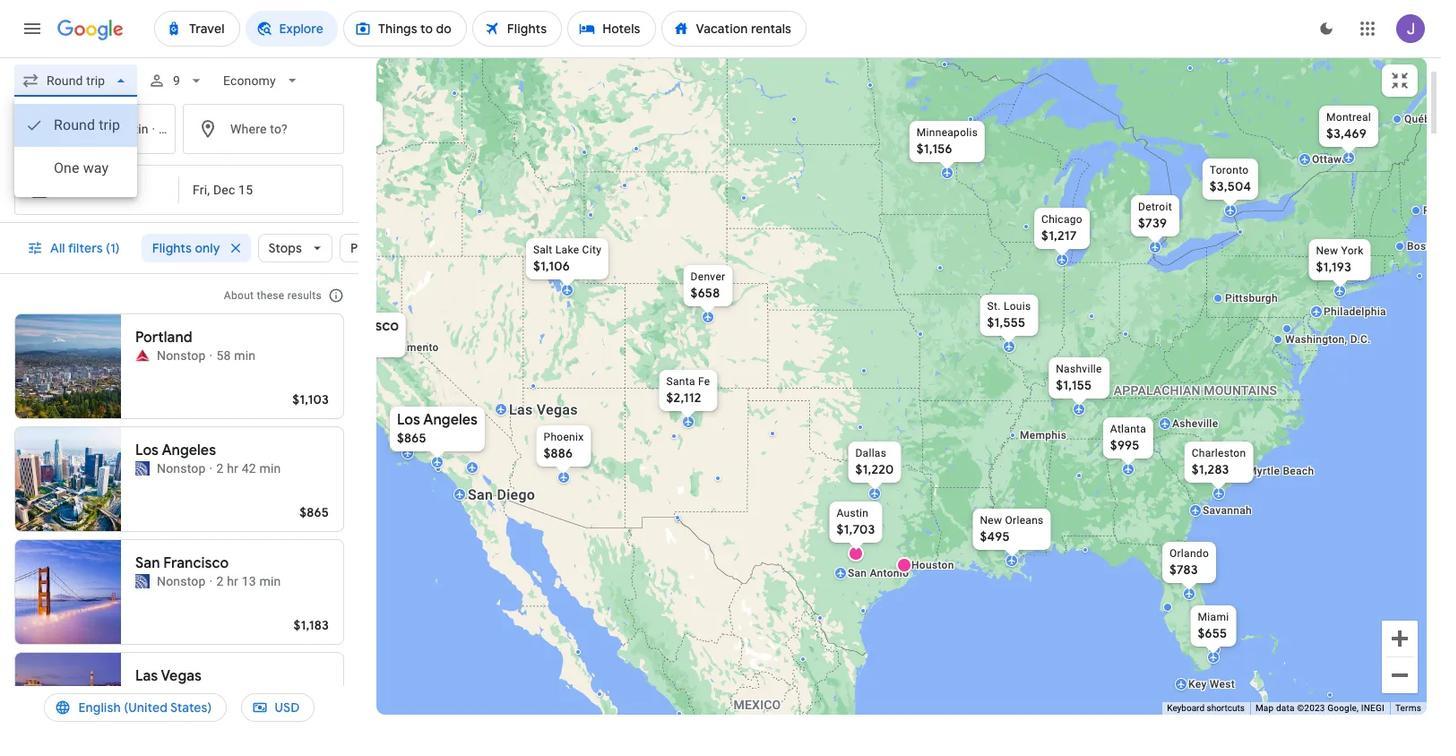 Task type: locate. For each thing, give the bounding box(es) containing it.
san antonio
[[848, 567, 909, 580]]

1217 US dollars text field
[[1041, 228, 1077, 244]]

0 vertical spatial 2
[[216, 462, 224, 476]]

option up departure text box
[[14, 104, 137, 147]]

$658
[[691, 285, 720, 301]]

min right 34
[[259, 687, 281, 702]]

1 2 from the top
[[216, 462, 224, 476]]

nashville
[[1056, 363, 1102, 375]]

nonstop down los angeles at the left bottom
[[157, 462, 206, 476]]

houston down 9
[[159, 121, 207, 136]]

seattle · austin · houston ·
[[62, 121, 217, 136]]

fe
[[698, 375, 710, 388]]

san francisco
[[305, 317, 399, 335], [135, 555, 229, 573]]

0 horizontal spatial new
[[980, 514, 1002, 527]]

865 US dollars text field
[[397, 430, 426, 446], [300, 505, 329, 521]]

option down seattle
[[14, 147, 137, 190]]

1 horizontal spatial las
[[509, 401, 533, 419]]

new inside new york $1,193
[[1316, 245, 1338, 257]]

city
[[582, 244, 601, 256]]

san francisco button
[[295, 309, 410, 368]]

$886
[[544, 445, 573, 462]]

658 US dollars text field
[[691, 285, 720, 301]]

minneapolis $1,156
[[917, 126, 978, 157]]

spirit image
[[135, 687, 150, 702]]

2 left 42
[[216, 462, 224, 476]]

portland
[[135, 329, 192, 347]]

1 vertical spatial angeles
[[162, 442, 216, 460]]

houston right the antonio
[[911, 559, 954, 572]]

houston inside filters form
[[159, 121, 207, 136]]

None field
[[14, 65, 137, 97], [216, 65, 308, 97], [14, 65, 137, 97], [216, 65, 308, 97]]

filters form
[[0, 57, 358, 223]]

nonstop for san francisco
[[157, 574, 206, 589]]

0 horizontal spatial los
[[135, 442, 159, 460]]

0 horizontal spatial ·
[[105, 121, 109, 136]]

1 vertical spatial san francisco
[[135, 555, 229, 573]]

only
[[195, 240, 220, 256]]

0 vertical spatial angeles
[[423, 411, 478, 429]]

united image for los angeles
[[135, 462, 150, 476]]

new up $1,193
[[1316, 245, 1338, 257]]

english (united states)
[[78, 700, 212, 716]]

1 vertical spatial hr
[[227, 574, 238, 589]]

1 nonstop from the top
[[157, 349, 206, 363]]

783 US dollars text field
[[1169, 562, 1198, 578]]

0 vertical spatial $865
[[397, 430, 426, 446]]

1 horizontal spatial vegas
[[537, 401, 578, 419]]

0 vertical spatial vegas
[[537, 401, 578, 419]]

886 US dollars text field
[[544, 445, 573, 462]]

las
[[509, 401, 533, 419], [135, 668, 158, 686]]

boston
[[1407, 240, 1441, 253]]

2 vertical spatial 2
[[216, 687, 224, 702]]

3469 US dollars text field
[[1326, 125, 1367, 142]]

1 horizontal spatial austin
[[837, 507, 869, 520]]

2 left 13
[[216, 574, 224, 589]]

0 horizontal spatial $865
[[300, 505, 329, 521]]

results
[[287, 289, 322, 302]]

francisco up 2 hr 13 min
[[163, 555, 229, 573]]

phoenix $886
[[544, 431, 584, 462]]

united image
[[135, 462, 150, 476], [135, 574, 150, 589]]

vegas up phoenix
[[537, 401, 578, 419]]

francisco
[[334, 317, 399, 335], [163, 555, 229, 573]]

main menu image
[[22, 18, 43, 39]]

salt
[[533, 244, 553, 256]]

2  image from the top
[[209, 460, 213, 478]]

nonstop down portland
[[157, 349, 206, 363]]

1  image from the top
[[209, 347, 213, 365]]

2112 US dollars text field
[[666, 390, 701, 406]]

$3,469
[[1326, 125, 1367, 142]]

new inside new orleans $495
[[980, 514, 1002, 527]]

flights
[[152, 240, 192, 256]]

1 horizontal spatial san francisco
[[305, 317, 399, 335]]

new up $495
[[980, 514, 1002, 527]]

min right 13
[[259, 574, 281, 589]]

las vegas up spirit image
[[135, 668, 202, 686]]

0 horizontal spatial austin
[[112, 121, 149, 136]]

9
[[173, 73, 180, 88]]

francisco inside san francisco button
[[334, 317, 399, 335]]

san francisco inside button
[[305, 317, 399, 335]]

1 horizontal spatial los
[[397, 411, 420, 429]]

2 nonstop from the top
[[157, 462, 206, 476]]

 image left 2 hr 42 min at the bottom of the page
[[209, 460, 213, 478]]

nonstop left 2 hr 13 min
[[157, 574, 206, 589]]

1 vertical spatial 2
[[216, 574, 224, 589]]

2 united image from the top
[[135, 574, 150, 589]]

4 nonstop from the top
[[157, 687, 206, 702]]

mountains
[[1204, 384, 1277, 398]]

san inside button
[[305, 317, 330, 335]]

austin up the '$1,703' text box
[[837, 507, 869, 520]]

las vegas up phoenix
[[509, 401, 578, 419]]

1 united image from the top
[[135, 462, 150, 476]]

3  image from the top
[[209, 573, 213, 591]]

2 2 from the top
[[216, 574, 224, 589]]

2 left 34
[[216, 687, 224, 702]]

chicago $1,217
[[1041, 213, 1083, 244]]

phoenix
[[544, 431, 584, 444]]

1 horizontal spatial las vegas
[[509, 401, 578, 419]]

2 hr 42 min
[[216, 462, 281, 476]]

1 horizontal spatial houston
[[911, 559, 954, 572]]

austin inside filters form
[[112, 121, 149, 136]]

san francisco down results
[[305, 317, 399, 335]]

price button
[[340, 227, 411, 270]]

0 vertical spatial francisco
[[334, 317, 399, 335]]

 image for las vegas
[[209, 686, 213, 703]]

austin inside austin $1,703
[[837, 507, 869, 520]]

min right the 58
[[234, 349, 256, 363]]

 image
[[209, 347, 213, 365], [209, 460, 213, 478], [209, 573, 213, 591], [209, 686, 213, 703]]

$995
[[1110, 437, 1140, 453]]

new
[[1316, 245, 1338, 257], [980, 514, 1002, 527]]

0 vertical spatial los
[[397, 411, 420, 429]]

1 vertical spatial 865 us dollars text field
[[300, 505, 329, 521]]

$1,703
[[837, 522, 875, 538]]

·
[[105, 121, 109, 136], [152, 121, 155, 136], [211, 121, 214, 136]]

1 horizontal spatial ·
[[152, 121, 155, 136]]

new orleans $495
[[980, 514, 1044, 545]]

option
[[14, 104, 137, 147], [14, 147, 137, 190]]

1 vertical spatial vegas
[[161, 668, 202, 686]]

denver $658
[[691, 271, 725, 301]]

$1,555
[[987, 315, 1026, 331]]

0 vertical spatial 865 us dollars text field
[[397, 430, 426, 446]]

terms link
[[1395, 704, 1421, 713]]

nonstop right spirit image
[[157, 687, 206, 702]]

francisco up sacramento
[[334, 317, 399, 335]]

port
[[1423, 204, 1441, 217]]

select your ticket type. list box
[[14, 97, 137, 197]]

hr left 13
[[227, 574, 238, 589]]

dallas $1,220
[[855, 447, 894, 478]]

0 vertical spatial las
[[509, 401, 533, 419]]

Where to? text field
[[183, 104, 344, 154]]

flights only
[[152, 240, 220, 256]]

1 vertical spatial united image
[[135, 574, 150, 589]]

toronto
[[1210, 164, 1249, 177]]

3 2 from the top
[[216, 687, 224, 702]]

42
[[242, 462, 256, 476]]

865 us dollars text field inside map region
[[397, 430, 426, 446]]

keyboard shortcuts button
[[1167, 703, 1245, 715]]

2 horizontal spatial ·
[[211, 121, 214, 136]]

1 vertical spatial houston
[[911, 559, 954, 572]]

 image left 2 hr 34 min at the left bottom
[[209, 686, 213, 703]]

angeles inside the los angeles $865
[[423, 411, 478, 429]]

about
[[224, 289, 254, 302]]

houston
[[159, 121, 207, 136], [911, 559, 954, 572]]

hr left 42
[[227, 462, 238, 476]]

washington, d.c.
[[1285, 333, 1371, 346]]

hr for francisco
[[227, 574, 238, 589]]

santa fe $2,112
[[666, 375, 710, 406]]

2 · from the left
[[152, 121, 155, 136]]

nonstop for portland
[[157, 349, 206, 363]]

hr left 34
[[227, 687, 238, 702]]

hr
[[227, 462, 238, 476], [227, 574, 238, 589], [227, 687, 238, 702]]

charleston
[[1192, 447, 1246, 460]]

655 US dollars text field
[[1198, 626, 1227, 642]]

13
[[242, 574, 256, 589]]

0 vertical spatial hr
[[227, 462, 238, 476]]

3 hr from the top
[[227, 687, 238, 702]]

1 vertical spatial las vegas
[[135, 668, 202, 686]]

vegas up states)
[[161, 668, 202, 686]]

las up spirit image
[[135, 668, 158, 686]]

1 hr from the top
[[227, 462, 238, 476]]

stops
[[268, 240, 302, 256]]

1 horizontal spatial $865
[[397, 430, 426, 446]]

1 horizontal spatial francisco
[[334, 317, 399, 335]]

0 vertical spatial new
[[1316, 245, 1338, 257]]

orleans
[[1005, 514, 1044, 527]]

1103 US dollars text field
[[292, 392, 329, 408]]

view smaller map image
[[1389, 70, 1411, 91]]

beach
[[1283, 465, 1314, 478]]

flights only button
[[141, 227, 250, 270]]

0 horizontal spatial houston
[[159, 121, 207, 136]]

1 horizontal spatial angeles
[[423, 411, 478, 429]]

nonstop for los angeles
[[157, 462, 206, 476]]

1 vertical spatial francisco
[[163, 555, 229, 573]]

austin
[[112, 121, 149, 136], [837, 507, 869, 520]]

2 hr from the top
[[227, 574, 238, 589]]

$1,103
[[292, 392, 329, 408]]

austin right seattle
[[112, 121, 149, 136]]

pittsburgh
[[1225, 292, 1278, 305]]

9 button
[[141, 59, 213, 102]]

min right 42
[[259, 462, 281, 476]]

739 US dollars text field
[[1138, 215, 1167, 231]]

2 hr 13 min
[[216, 574, 281, 589]]

0 vertical spatial austin
[[112, 121, 149, 136]]

0 horizontal spatial angeles
[[162, 442, 216, 460]]

1 vertical spatial new
[[980, 514, 1002, 527]]

usd button
[[241, 686, 314, 729]]

minneapolis
[[917, 126, 978, 139]]

memphis
[[1020, 429, 1067, 442]]

0 vertical spatial san francisco
[[305, 317, 399, 335]]

loading results progress bar
[[0, 57, 1441, 61]]

about these results image
[[315, 274, 358, 317]]

english
[[78, 700, 121, 716]]

1 vertical spatial $865
[[300, 505, 329, 521]]

0 vertical spatial las vegas
[[509, 401, 578, 419]]

 image left 2 hr 13 min
[[209, 573, 213, 591]]

 image left the 58
[[209, 347, 213, 365]]

1 vertical spatial austin
[[837, 507, 869, 520]]

english (united states) button
[[44, 686, 226, 729]]

 image for portland
[[209, 347, 213, 365]]

0 horizontal spatial francisco
[[163, 555, 229, 573]]

4  image from the top
[[209, 686, 213, 703]]

1 horizontal spatial 865 us dollars text field
[[397, 430, 426, 446]]

data
[[1276, 704, 1295, 713]]

st. louis $1,555
[[987, 300, 1031, 331]]

west
[[1210, 678, 1235, 691]]

los inside the los angeles $865
[[397, 411, 420, 429]]

hr for vegas
[[227, 687, 238, 702]]

2 vertical spatial hr
[[227, 687, 238, 702]]

san francisco up 2 hr 13 min
[[135, 555, 229, 573]]

$1,155
[[1056, 377, 1092, 393]]

1 horizontal spatial new
[[1316, 245, 1338, 257]]

lake
[[555, 244, 579, 256]]

nonstop for las vegas
[[157, 687, 206, 702]]

$865 inside the los angeles $865
[[397, 430, 426, 446]]

3 nonstop from the top
[[157, 574, 206, 589]]

1 vertical spatial los
[[135, 442, 159, 460]]

las vegas
[[509, 401, 578, 419], [135, 668, 202, 686]]

las up diego
[[509, 401, 533, 419]]

0 vertical spatial united image
[[135, 462, 150, 476]]

1 vertical spatial las
[[135, 668, 158, 686]]

stops button
[[258, 227, 332, 270]]

miami $655
[[1198, 611, 1229, 642]]

0 vertical spatial houston
[[159, 121, 207, 136]]

0 horizontal spatial las
[[135, 668, 158, 686]]



Task type: vqa. For each thing, say whether or not it's contained in the screenshot.


Task type: describe. For each thing, give the bounding box(es) containing it.
atlanta $995
[[1110, 423, 1146, 453]]

$3,504
[[1210, 178, 1251, 194]]

st.
[[987, 300, 1001, 313]]

2 hr 34 min
[[216, 687, 281, 702]]

chicago
[[1041, 213, 1083, 226]]

1156 US dollars text field
[[917, 141, 952, 157]]

min for los angeles
[[259, 462, 281, 476]]

ottawa
[[1312, 153, 1348, 166]]

d.c.
[[1350, 333, 1371, 346]]

all
[[50, 240, 65, 256]]

delta image
[[135, 349, 150, 363]]

1 option from the top
[[14, 104, 137, 147]]

1 · from the left
[[105, 121, 109, 136]]

1193 US dollars text field
[[1316, 259, 1351, 275]]

new for $1,193
[[1316, 245, 1338, 257]]

santa
[[666, 375, 695, 388]]

0 horizontal spatial 865 us dollars text field
[[300, 505, 329, 521]]

myrtle
[[1247, 465, 1280, 478]]

detroit $739
[[1138, 201, 1172, 231]]

austin $1,703
[[837, 507, 875, 538]]

orlando
[[1169, 548, 1209, 560]]

myrtle beach
[[1247, 465, 1314, 478]]

 image for san francisco
[[209, 573, 213, 591]]

york
[[1341, 245, 1364, 257]]

change appearance image
[[1305, 7, 1348, 50]]

key
[[1188, 678, 1207, 691]]

montreal
[[1326, 111, 1371, 124]]

los for los angeles $865
[[397, 411, 420, 429]]

(1)
[[106, 240, 120, 256]]

miami
[[1198, 611, 1229, 624]]

0 horizontal spatial las vegas
[[135, 668, 202, 686]]

2 option from the top
[[14, 147, 137, 190]]

$739
[[1138, 215, 1167, 231]]

995 US dollars text field
[[1110, 437, 1140, 453]]

about these results
[[224, 289, 322, 302]]

montreal $3,469
[[1326, 111, 1371, 142]]

states)
[[170, 700, 212, 716]]

 image for los angeles
[[209, 460, 213, 478]]

inegi
[[1361, 704, 1385, 713]]

map region
[[295, 55, 1441, 729]]

58
[[216, 349, 231, 363]]

1183 US dollars text field
[[293, 617, 329, 634]]

1106 US dollars text field
[[533, 258, 570, 274]]

québec
[[1404, 113, 1441, 125]]

louis
[[1004, 300, 1031, 313]]

hr for angeles
[[227, 462, 238, 476]]

3504 US dollars text field
[[1210, 178, 1251, 194]]

savannah
[[1203, 505, 1252, 517]]

1155 US dollars text field
[[1056, 377, 1092, 393]]

1220 US dollars text field
[[855, 462, 894, 478]]

Return text field
[[193, 166, 282, 214]]

los for los angeles
[[135, 442, 159, 460]]

angeles for los angeles $865
[[423, 411, 478, 429]]

58 min
[[216, 349, 256, 363]]

filters
[[68, 240, 103, 256]]

$1,220
[[855, 462, 894, 478]]

$2,112
[[666, 390, 701, 406]]

1703 US dollars text field
[[837, 522, 875, 538]]

$1,283
[[1192, 462, 1229, 478]]

sacramento
[[378, 341, 439, 354]]

shortcuts
[[1207, 704, 1245, 713]]

vegas inside map region
[[537, 401, 578, 419]]

1283 US dollars text field
[[1192, 462, 1229, 478]]

keyboard shortcuts
[[1167, 704, 1245, 713]]

$783
[[1169, 562, 1198, 578]]

new york $1,193
[[1316, 245, 1364, 275]]

charleston $1,283
[[1192, 447, 1246, 478]]

min for san francisco
[[259, 574, 281, 589]]

0 horizontal spatial san francisco
[[135, 555, 229, 573]]

philadelphia
[[1324, 306, 1386, 318]]

usd
[[275, 700, 300, 716]]

united image for san francisco
[[135, 574, 150, 589]]

houston inside map region
[[911, 559, 954, 572]]

$1,217
[[1041, 228, 1077, 244]]

angeles for los angeles
[[162, 442, 216, 460]]

©2023
[[1297, 704, 1325, 713]]

terms
[[1395, 704, 1421, 713]]

2 for las vegas
[[216, 687, 224, 702]]

3 · from the left
[[211, 121, 214, 136]]

2 for san francisco
[[216, 574, 224, 589]]

$1,156
[[917, 141, 952, 157]]

34
[[242, 687, 256, 702]]

san diego
[[468, 487, 535, 504]]

all filters (1) button
[[16, 227, 134, 270]]

$1,106
[[533, 258, 570, 274]]

0 horizontal spatial vegas
[[161, 668, 202, 686]]

las inside map region
[[509, 401, 533, 419]]

495 US dollars text field
[[980, 529, 1010, 545]]

denver
[[691, 271, 725, 283]]

diego
[[497, 487, 535, 504]]

detroit
[[1138, 201, 1172, 213]]

Departure text field
[[57, 166, 140, 214]]

1555 US dollars text field
[[987, 315, 1026, 331]]

salt lake city $1,106
[[533, 244, 601, 274]]

these
[[257, 289, 285, 302]]

toronto $3,504
[[1210, 164, 1251, 194]]

2 for los angeles
[[216, 462, 224, 476]]

min for las vegas
[[259, 687, 281, 702]]

price
[[350, 240, 381, 256]]

$495
[[980, 529, 1010, 545]]

keyboard
[[1167, 704, 1204, 713]]

seattle
[[62, 121, 102, 136]]

$655
[[1198, 626, 1227, 642]]

$1,183
[[293, 617, 329, 634]]

$1,193
[[1316, 259, 1351, 275]]

all filters (1)
[[50, 240, 120, 256]]

new for $495
[[980, 514, 1002, 527]]

las vegas inside map region
[[509, 401, 578, 419]]

key west
[[1188, 678, 1235, 691]]



